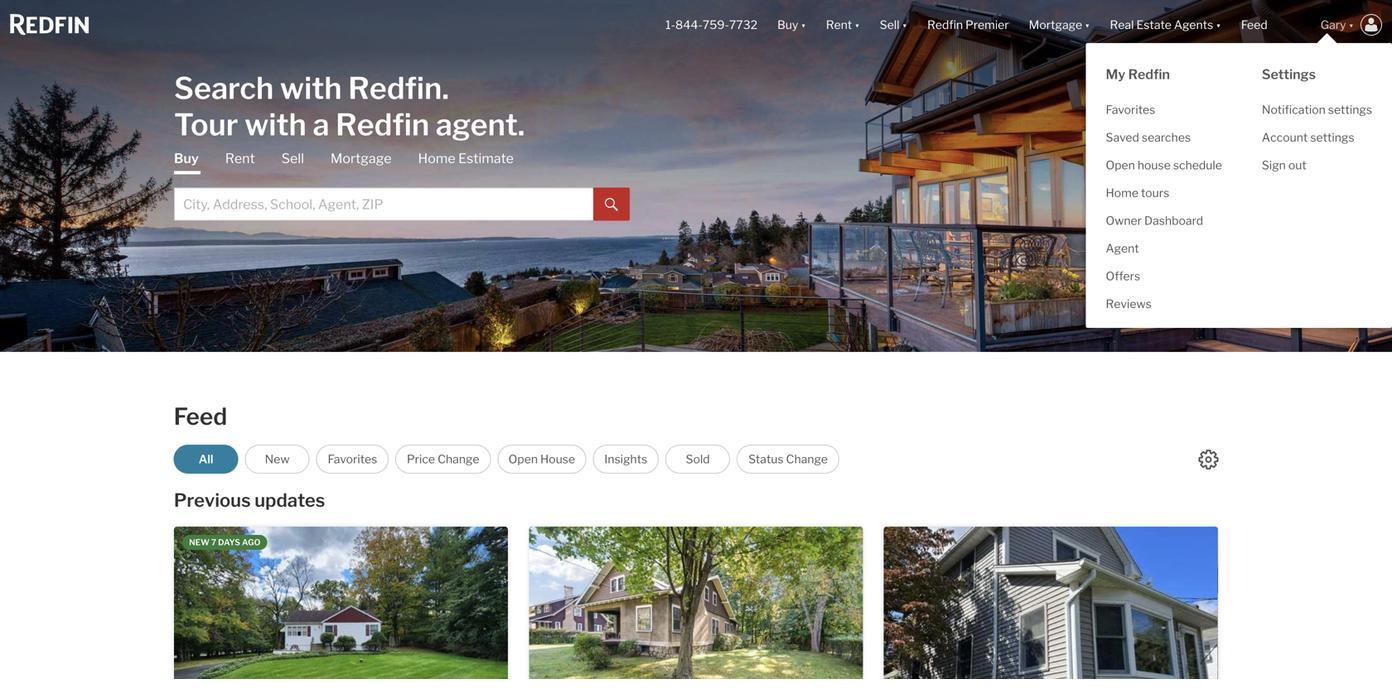 Task type: vqa. For each thing, say whether or not it's contained in the screenshot.
the in the Not So Full Anymore! The Famous "Full House" Home Just Hit the Market
no



Task type: locate. For each thing, give the bounding box(es) containing it.
0 vertical spatial favorites
[[1106, 103, 1156, 117]]

tour
[[174, 107, 238, 143]]

1 change from the left
[[438, 453, 479, 467]]

rent ▾ button
[[826, 0, 860, 50]]

0 horizontal spatial feed
[[174, 403, 227, 431]]

settings down notification settings link
[[1311, 131, 1355, 145]]

2 photo of 127 wayne ave, suffern, ny 10901 image from the left
[[863, 527, 1197, 680]]

sell for sell ▾
[[880, 18, 900, 32]]

rent right buy ▾
[[826, 18, 852, 32]]

owner dashboard
[[1106, 214, 1204, 228]]

mortgage left real
[[1029, 18, 1083, 32]]

rent ▾
[[826, 18, 860, 32]]

0 horizontal spatial buy
[[174, 150, 199, 167]]

0 horizontal spatial open
[[509, 453, 538, 467]]

price
[[407, 453, 435, 467]]

dialog
[[1086, 33, 1393, 328]]

account settings link
[[1242, 124, 1393, 152]]

account settings
[[1262, 131, 1355, 145]]

City, Address, School, Agent, ZIP search field
[[174, 188, 593, 221]]

0 horizontal spatial change
[[438, 453, 479, 467]]

▾ left sell ▾
[[855, 18, 860, 32]]

1 vertical spatial home
[[1106, 186, 1139, 200]]

1 horizontal spatial favorites
[[1106, 103, 1156, 117]]

mortgage ▾
[[1029, 18, 1090, 32]]

0 horizontal spatial rent
[[225, 150, 255, 167]]

1 vertical spatial rent
[[225, 150, 255, 167]]

Open House radio
[[498, 445, 586, 474]]

home estimate
[[418, 150, 514, 167]]

sell inside dropdown button
[[880, 18, 900, 32]]

updates
[[255, 489, 325, 512]]

2 ▾ from the left
[[855, 18, 860, 32]]

tab list
[[174, 150, 630, 221]]

favorites
[[1106, 103, 1156, 117], [328, 453, 377, 467]]

change
[[438, 453, 479, 467], [786, 453, 828, 467]]

home left estimate
[[418, 150, 456, 167]]

saved
[[1106, 131, 1140, 145]]

buy ▾ button
[[768, 0, 816, 50]]

agent.
[[436, 107, 525, 143]]

option group
[[174, 445, 840, 474]]

2 vertical spatial redfin
[[336, 107, 430, 143]]

open left 'house'
[[509, 453, 538, 467]]

photo of 113 brakeshoe pl, mahwah, nj 07430 image
[[884, 527, 1218, 680], [1218, 527, 1393, 680]]

change right status on the bottom right
[[786, 453, 828, 467]]

gary ▾
[[1321, 18, 1354, 32]]

▾ right the rent ▾
[[902, 18, 908, 32]]

house
[[540, 453, 575, 467]]

sell right rent link on the left of page
[[282, 150, 304, 167]]

0 horizontal spatial mortgage
[[331, 150, 392, 167]]

account
[[1262, 131, 1308, 145]]

0 horizontal spatial redfin
[[336, 107, 430, 143]]

owner dashboard link
[[1086, 207, 1242, 235]]

▾
[[801, 18, 806, 32], [855, 18, 860, 32], [902, 18, 908, 32], [1085, 18, 1090, 32], [1216, 18, 1222, 32], [1349, 18, 1354, 32]]

1 vertical spatial favorites
[[328, 453, 377, 467]]

Price Change radio
[[396, 445, 491, 474]]

home estimate link
[[418, 150, 514, 168]]

rent inside dropdown button
[[826, 18, 852, 32]]

0 vertical spatial mortgage
[[1029, 18, 1083, 32]]

feed up the all
[[174, 403, 227, 431]]

ago
[[242, 538, 261, 548]]

7
[[211, 538, 216, 548]]

1 horizontal spatial feed
[[1241, 18, 1268, 32]]

tab list containing buy
[[174, 150, 630, 221]]

photo of 181 e crescent ave, mahwah, nj 07430 image
[[174, 527, 508, 680], [508, 527, 842, 680]]

0 vertical spatial redfin
[[928, 18, 963, 32]]

mortgage for mortgage ▾
[[1029, 18, 1083, 32]]

open inside radio
[[509, 453, 538, 467]]

1 vertical spatial feed
[[174, 403, 227, 431]]

rent down tour
[[225, 150, 255, 167]]

buy link
[[174, 150, 199, 174]]

1 horizontal spatial change
[[786, 453, 828, 467]]

2 change from the left
[[786, 453, 828, 467]]

with
[[280, 70, 342, 107], [245, 107, 307, 143]]

1 horizontal spatial home
[[1106, 186, 1139, 200]]

favorites for favorites link
[[1106, 103, 1156, 117]]

1 horizontal spatial redfin
[[928, 18, 963, 32]]

open
[[1106, 158, 1135, 172], [509, 453, 538, 467]]

buy
[[778, 18, 799, 32], [174, 150, 199, 167]]

real estate agents ▾
[[1110, 18, 1222, 32]]

redfin left premier
[[928, 18, 963, 32]]

buy right 7732
[[778, 18, 799, 32]]

real estate agents ▾ link
[[1110, 0, 1222, 50]]

sell ▾
[[880, 18, 908, 32]]

my redfin
[[1106, 66, 1170, 83]]

agents
[[1174, 18, 1214, 32]]

searches
[[1142, 131, 1191, 145]]

1 vertical spatial buy
[[174, 150, 199, 167]]

redfin premier button
[[918, 0, 1019, 50]]

change right price
[[438, 453, 479, 467]]

0 vertical spatial home
[[418, 150, 456, 167]]

mortgage ▾ button
[[1029, 0, 1090, 50]]

favorites up saved
[[1106, 103, 1156, 117]]

redfin inside search with redfin. tour with a redfin agent.
[[336, 107, 430, 143]]

home inside dialog
[[1106, 186, 1139, 200]]

feed up 'settings' on the right top
[[1241, 18, 1268, 32]]

redfin right the my on the right
[[1129, 66, 1170, 83]]

redfin
[[928, 18, 963, 32], [1129, 66, 1170, 83], [336, 107, 430, 143]]

1 vertical spatial mortgage
[[331, 150, 392, 167]]

0 vertical spatial buy
[[778, 18, 799, 32]]

estimate
[[458, 150, 514, 167]]

rent for rent
[[225, 150, 255, 167]]

0 horizontal spatial home
[[418, 150, 456, 167]]

rent
[[826, 18, 852, 32], [225, 150, 255, 167]]

0 horizontal spatial favorites
[[328, 453, 377, 467]]

0 vertical spatial settings
[[1329, 103, 1373, 117]]

1 horizontal spatial buy
[[778, 18, 799, 32]]

3 ▾ from the left
[[902, 18, 908, 32]]

sell ▾ button
[[870, 0, 918, 50]]

1 vertical spatial redfin
[[1129, 66, 1170, 83]]

sell for sell
[[282, 150, 304, 167]]

open inside dialog
[[1106, 158, 1135, 172]]

saved searches link
[[1086, 124, 1242, 152]]

feed
[[1241, 18, 1268, 32], [174, 403, 227, 431]]

0 horizontal spatial sell
[[282, 150, 304, 167]]

mortgage ▾ button
[[1019, 0, 1100, 50]]

offers
[[1106, 269, 1141, 284]]

notification settings
[[1262, 103, 1373, 117]]

previous
[[174, 489, 251, 512]]

2 horizontal spatial redfin
[[1129, 66, 1170, 83]]

estate
[[1137, 18, 1172, 32]]

1 vertical spatial open
[[509, 453, 538, 467]]

2 photo of 181 e crescent ave, mahwah, nj 07430 image from the left
[[508, 527, 842, 680]]

photo of 127 wayne ave, suffern, ny 10901 image
[[529, 527, 863, 680], [863, 527, 1197, 680]]

home for home tours
[[1106, 186, 1139, 200]]

Favorites radio
[[316, 445, 389, 474]]

1 horizontal spatial rent
[[826, 18, 852, 32]]

sell right the rent ▾
[[880, 18, 900, 32]]

mortgage up city, address, school, agent, zip search field
[[331, 150, 392, 167]]

mortgage
[[1029, 18, 1083, 32], [331, 150, 392, 167]]

new
[[189, 538, 210, 548]]

status change
[[749, 453, 828, 467]]

option group containing all
[[174, 445, 840, 474]]

home
[[418, 150, 456, 167], [1106, 186, 1139, 200]]

buy ▾ button
[[778, 0, 806, 50]]

search with redfin. tour with a redfin agent.
[[174, 70, 525, 143]]

1 photo of 127 wayne ave, suffern, ny 10901 image from the left
[[529, 527, 863, 680]]

0 vertical spatial rent
[[826, 18, 852, 32]]

▾ right gary
[[1349, 18, 1354, 32]]

Sold radio
[[666, 445, 730, 474]]

1 horizontal spatial open
[[1106, 158, 1135, 172]]

settings
[[1329, 103, 1373, 117], [1311, 131, 1355, 145]]

settings up account settings link
[[1329, 103, 1373, 117]]

mortgage inside dropdown button
[[1029, 18, 1083, 32]]

buy down tour
[[174, 150, 199, 167]]

buy inside dropdown button
[[778, 18, 799, 32]]

1 horizontal spatial mortgage
[[1029, 18, 1083, 32]]

1 ▾ from the left
[[801, 18, 806, 32]]

home tours link
[[1086, 180, 1242, 207]]

1 vertical spatial settings
[[1311, 131, 1355, 145]]

4 ▾ from the left
[[1085, 18, 1090, 32]]

redfin up the mortgage link
[[336, 107, 430, 143]]

1-
[[666, 18, 676, 32]]

favorites inside favorites radio
[[328, 453, 377, 467]]

6 ▾ from the left
[[1349, 18, 1354, 32]]

notification
[[1262, 103, 1326, 117]]

0 vertical spatial open
[[1106, 158, 1135, 172]]

favorites link
[[1086, 96, 1242, 124]]

▾ left real
[[1085, 18, 1090, 32]]

new
[[265, 453, 290, 467]]

1 horizontal spatial sell
[[880, 18, 900, 32]]

home for home estimate
[[418, 150, 456, 167]]

my
[[1106, 66, 1126, 83]]

0 vertical spatial feed
[[1241, 18, 1268, 32]]

▾ left the rent ▾
[[801, 18, 806, 32]]

favorites left price
[[328, 453, 377, 467]]

settings
[[1262, 66, 1316, 83]]

▾ for buy ▾
[[801, 18, 806, 32]]

favorites inside favorites link
[[1106, 103, 1156, 117]]

▾ right agents
[[1216, 18, 1222, 32]]

mortgage for mortgage
[[331, 150, 392, 167]]

home up owner
[[1106, 186, 1139, 200]]

sell
[[880, 18, 900, 32], [282, 150, 304, 167]]

open down saved
[[1106, 158, 1135, 172]]

0 vertical spatial sell
[[880, 18, 900, 32]]

1 vertical spatial sell
[[282, 150, 304, 167]]

open for open house
[[509, 453, 538, 467]]

premier
[[966, 18, 1009, 32]]



Task type: describe. For each thing, give the bounding box(es) containing it.
search
[[174, 70, 274, 107]]

buy for buy
[[174, 150, 199, 167]]

759-
[[703, 18, 729, 32]]

redfin inside button
[[928, 18, 963, 32]]

1-844-759-7732
[[666, 18, 758, 32]]

previous updates
[[174, 489, 325, 512]]

open house
[[509, 453, 575, 467]]

open house schedule
[[1106, 158, 1222, 172]]

price change
[[407, 453, 479, 467]]

dashboard
[[1145, 214, 1204, 228]]

sold
[[686, 453, 710, 467]]

Insights radio
[[593, 445, 659, 474]]

offers link
[[1086, 263, 1242, 291]]

2 photo of 113 brakeshoe pl, mahwah, nj 07430 image from the left
[[1218, 527, 1393, 680]]

settings for notification settings
[[1329, 103, 1373, 117]]

real estate agents ▾ button
[[1100, 0, 1231, 50]]

owner
[[1106, 214, 1142, 228]]

Status Change radio
[[737, 445, 840, 474]]

submit search image
[[605, 198, 618, 212]]

feed button
[[1231, 0, 1311, 50]]

open house schedule link
[[1086, 152, 1242, 180]]

▾ for mortgage ▾
[[1085, 18, 1090, 32]]

▾ for sell ▾
[[902, 18, 908, 32]]

out
[[1289, 158, 1307, 172]]

settings for account settings
[[1311, 131, 1355, 145]]

1 photo of 113 brakeshoe pl, mahwah, nj 07430 image from the left
[[884, 527, 1218, 680]]

insights
[[605, 453, 648, 467]]

rent link
[[225, 150, 255, 168]]

new 7 days ago
[[189, 538, 261, 548]]

1-844-759-7732 link
[[666, 18, 758, 32]]

real
[[1110, 18, 1134, 32]]

sell ▾ button
[[880, 0, 908, 50]]

7732
[[729, 18, 758, 32]]

844-
[[676, 18, 703, 32]]

reviews link
[[1086, 291, 1242, 318]]

rent for rent ▾
[[826, 18, 852, 32]]

home tours
[[1106, 186, 1170, 200]]

tours
[[1141, 186, 1170, 200]]

sign out
[[1262, 158, 1307, 172]]

▾ for gary ▾
[[1349, 18, 1354, 32]]

redfin.
[[348, 70, 449, 107]]

▾ for rent ▾
[[855, 18, 860, 32]]

gary
[[1321, 18, 1347, 32]]

5 ▾ from the left
[[1216, 18, 1222, 32]]

redfin premier
[[928, 18, 1009, 32]]

saved searches
[[1106, 131, 1191, 145]]

dialog containing my redfin
[[1086, 33, 1393, 328]]

a
[[313, 107, 329, 143]]

change for price change
[[438, 453, 479, 467]]

schedule
[[1174, 158, 1222, 172]]

All radio
[[174, 445, 238, 474]]

sign
[[1262, 158, 1286, 172]]

sign out link
[[1242, 152, 1393, 180]]

reviews
[[1106, 297, 1152, 311]]

agent link
[[1086, 235, 1242, 263]]

feed inside feed button
[[1241, 18, 1268, 32]]

house
[[1138, 158, 1171, 172]]

agent
[[1106, 242, 1139, 256]]

days
[[218, 538, 240, 548]]

sell link
[[282, 150, 304, 168]]

New radio
[[245, 445, 310, 474]]

change for status change
[[786, 453, 828, 467]]

rent ▾ button
[[816, 0, 870, 50]]

buy ▾
[[778, 18, 806, 32]]

buy for buy ▾
[[778, 18, 799, 32]]

notification settings link
[[1242, 96, 1393, 124]]

favorites for favorites radio
[[328, 453, 377, 467]]

open for open house schedule
[[1106, 158, 1135, 172]]

status
[[749, 453, 784, 467]]

1 photo of 181 e crescent ave, mahwah, nj 07430 image from the left
[[174, 527, 508, 680]]

all
[[199, 453, 213, 467]]

mortgage link
[[331, 150, 392, 168]]



